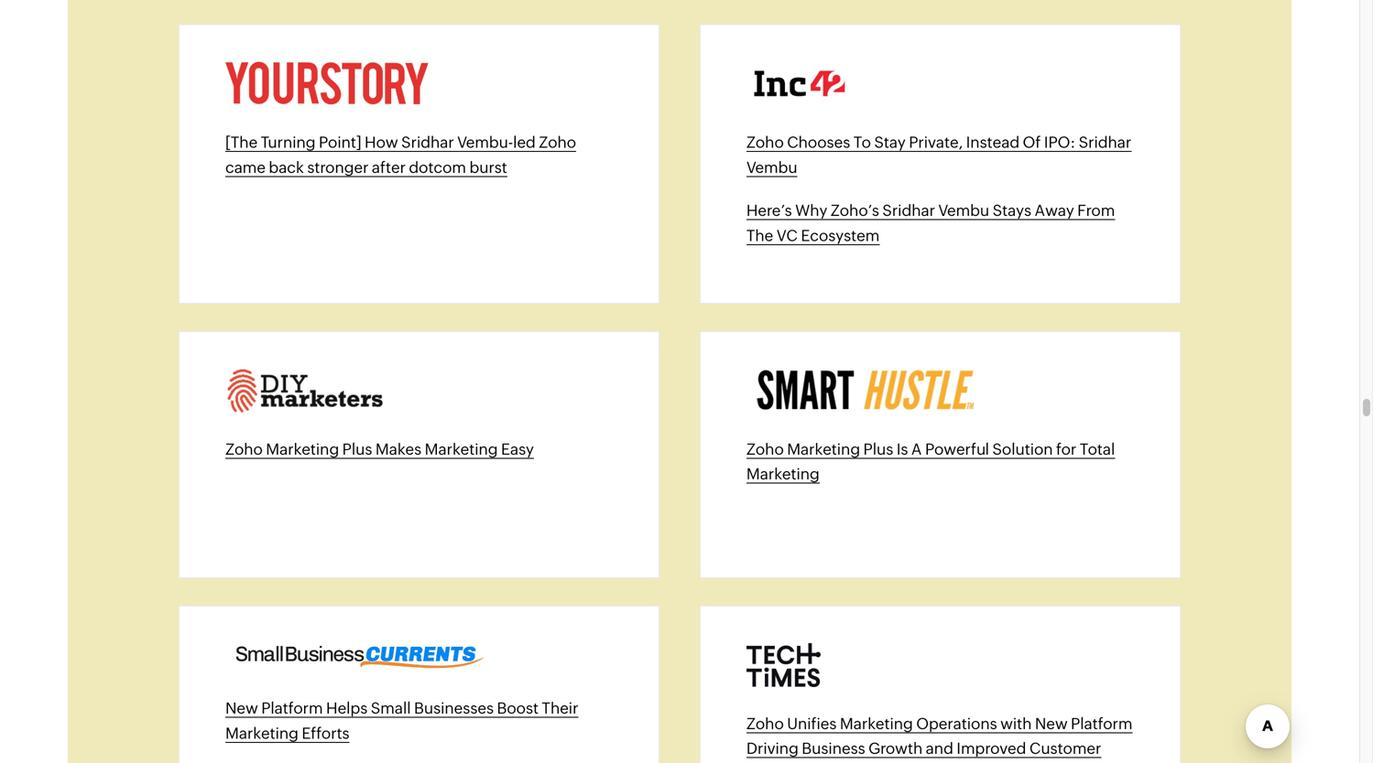 Task type: locate. For each thing, give the bounding box(es) containing it.
vembu up the here's
[[746, 158, 797, 176]]

0 vertical spatial vembu
[[746, 158, 797, 176]]

boost
[[497, 700, 539, 718]]

marketing
[[266, 441, 339, 458], [425, 441, 498, 458], [787, 441, 860, 458], [746, 466, 820, 483], [840, 715, 913, 733], [225, 725, 299, 743]]

2 plus from the left
[[863, 441, 893, 458]]

2 horizontal spatial sridhar
[[1079, 133, 1131, 151]]

plus
[[342, 441, 372, 458], [863, 441, 893, 458]]

stay
[[874, 133, 906, 151]]

zoho inside the zoho marketing plus is a powerful solution for total marketing
[[746, 441, 784, 458]]

for
[[1056, 441, 1077, 458]]

zoho_general_pages image for business
[[746, 644, 820, 688]]

instead
[[966, 133, 1020, 151]]

zoho unifies marketing operations with new platform driving business growth and improved custome
[[746, 715, 1133, 764]]

plus left the 'is'
[[863, 441, 893, 458]]

plus left makes on the left bottom
[[342, 441, 372, 458]]

0 horizontal spatial sridhar
[[401, 133, 454, 151]]

plus for makes
[[342, 441, 372, 458]]

vembu-
[[457, 133, 513, 151]]

1 vertical spatial vembu
[[938, 202, 989, 219]]

driving
[[746, 740, 799, 758]]

stays
[[993, 202, 1031, 219]]

operations
[[916, 715, 997, 733]]

platform up efforts
[[261, 700, 323, 718]]

after
[[372, 158, 406, 176]]

here's why zoho's sridhar vembu stays away from the vc ecosystem
[[746, 202, 1115, 244]]

platform right with
[[1071, 715, 1133, 733]]

0 horizontal spatial plus
[[342, 441, 372, 458]]

zoho_general_pages image for came
[[225, 62, 430, 106]]

chooses
[[787, 133, 850, 151]]

0 horizontal spatial platform
[[261, 700, 323, 718]]

stronger
[[307, 158, 369, 176]]

growth
[[868, 740, 923, 758]]

zoho marketing plus is a powerful solution for total marketing
[[746, 441, 1115, 483]]

1 horizontal spatial new
[[1035, 715, 1068, 733]]

burst
[[469, 158, 507, 176]]

powerful
[[925, 441, 989, 458]]

zoho's
[[831, 202, 879, 219]]

new platform helps small businesses boost their marketing efforts
[[225, 700, 578, 743]]

new
[[225, 700, 258, 718], [1035, 715, 1068, 733]]

helps
[[326, 700, 368, 718]]

sridhar right 'ipo:'
[[1079, 133, 1131, 151]]

platform
[[261, 700, 323, 718], [1071, 715, 1133, 733]]

zoho unifies marketing operations with new platform driving business growth and improved custome link
[[746, 715, 1133, 764]]

zoho for zoho marketing plus is a powerful solution for total marketing
[[746, 441, 784, 458]]

plus inside the zoho marketing plus is a powerful solution for total marketing
[[863, 441, 893, 458]]

how
[[365, 133, 398, 151]]

vc
[[776, 227, 798, 244]]

1 horizontal spatial platform
[[1071, 715, 1133, 733]]

turning
[[261, 133, 316, 151]]

[the turning point] how sridhar vembu-led zoho came back stronger after dotcom burst link
[[225, 133, 576, 177]]

vembu inside here's why zoho's sridhar vembu stays away from the vc ecosystem
[[938, 202, 989, 219]]

0 horizontal spatial new
[[225, 700, 258, 718]]

back
[[269, 158, 304, 176]]

zoho
[[539, 133, 576, 151], [746, 133, 784, 151], [225, 441, 263, 458], [746, 441, 784, 458], [746, 715, 784, 733]]

here's
[[746, 202, 792, 219]]

vembu
[[746, 158, 797, 176], [938, 202, 989, 219]]

[the
[[225, 133, 258, 151]]

zoho for zoho chooses to stay private, instead of ipo: sridhar vembu
[[746, 133, 784, 151]]

1 horizontal spatial vembu
[[938, 202, 989, 219]]

sridhar up dotcom
[[401, 133, 454, 151]]

plus for is
[[863, 441, 893, 458]]

solution
[[992, 441, 1053, 458]]

zoho inside zoho chooses to stay private, instead of ipo: sridhar vembu
[[746, 133, 784, 151]]

sridhar
[[401, 133, 454, 151], [1079, 133, 1131, 151], [882, 202, 935, 219]]

1 plus from the left
[[342, 441, 372, 458]]

vembu left stays
[[938, 202, 989, 219]]

came
[[225, 158, 266, 176]]

1 horizontal spatial plus
[[863, 441, 893, 458]]

zoho_general_pages image for total
[[746, 369, 987, 413]]

to
[[853, 133, 871, 151]]

1 horizontal spatial sridhar
[[882, 202, 935, 219]]

zoho_general_pages image
[[225, 62, 430, 106], [746, 62, 852, 106], [225, 369, 385, 413], [746, 369, 987, 413], [225, 644, 497, 672], [746, 644, 820, 688]]

the
[[746, 227, 773, 244]]

easy
[[501, 441, 534, 458]]

small
[[371, 700, 411, 718]]

sridhar right zoho's
[[882, 202, 935, 219]]

0 horizontal spatial vembu
[[746, 158, 797, 176]]

zoho inside zoho unifies marketing operations with new platform driving business growth and improved custome
[[746, 715, 784, 733]]



Task type: describe. For each thing, give the bounding box(es) containing it.
sridhar inside [the turning point] how sridhar vembu-led zoho came back stronger after dotcom burst
[[401, 133, 454, 151]]

marketing inside the new platform helps small businesses boost their marketing efforts
[[225, 725, 299, 743]]

zoho marketing plus is a powerful solution for total marketing link
[[746, 441, 1115, 484]]

led
[[513, 133, 536, 151]]

business
[[802, 740, 865, 758]]

efforts
[[302, 725, 350, 743]]

platform inside the new platform helps small businesses boost their marketing efforts
[[261, 700, 323, 718]]

sridhar inside zoho chooses to stay private, instead of ipo: sridhar vembu
[[1079, 133, 1131, 151]]

from
[[1077, 202, 1115, 219]]

why
[[795, 202, 827, 219]]

new platform helps small businesses boost their marketing efforts link
[[225, 700, 578, 744]]

zoho marketing plus makes marketing easy
[[225, 441, 534, 458]]

vembu inside zoho chooses to stay private, instead of ipo: sridhar vembu
[[746, 158, 797, 176]]

new inside the new platform helps small businesses boost their marketing efforts
[[225, 700, 258, 718]]

sridhar inside here's why zoho's sridhar vembu stays away from the vc ecosystem
[[882, 202, 935, 219]]

with
[[1000, 715, 1032, 733]]

is
[[896, 441, 908, 458]]

makes
[[375, 441, 422, 458]]

zoho chooses to stay private, instead of ipo: sridhar vembu
[[746, 133, 1131, 176]]

private,
[[909, 133, 963, 151]]

unifies
[[787, 715, 837, 733]]

marketing inside zoho unifies marketing operations with new platform driving business growth and improved custome
[[840, 715, 913, 733]]

zoho_general_pages image for efforts
[[225, 644, 497, 672]]

zoho for zoho marketing plus makes marketing easy
[[225, 441, 263, 458]]

zoho inside [the turning point] how sridhar vembu-led zoho came back stronger after dotcom burst
[[539, 133, 576, 151]]

zoho marketing plus makes marketing easy link
[[225, 441, 534, 459]]

businesses
[[414, 700, 494, 718]]

zoho for zoho unifies marketing operations with new platform driving business growth and improved custome
[[746, 715, 784, 733]]

total
[[1080, 441, 1115, 458]]

zoho chooses to stay private, instead of ipo: sridhar vembu link
[[746, 133, 1131, 177]]

away
[[1035, 202, 1074, 219]]

platform inside zoho unifies marketing operations with new platform driving business growth and improved custome
[[1071, 715, 1133, 733]]

ecosystem
[[801, 227, 880, 244]]

point]
[[319, 133, 361, 151]]

improved
[[957, 740, 1026, 758]]

here's why zoho's sridhar vembu stays away from the vc ecosystem link
[[746, 202, 1115, 245]]

and
[[926, 740, 953, 758]]

ipo:
[[1044, 133, 1075, 151]]

[the turning point] how sridhar vembu-led zoho came back stronger after dotcom burst
[[225, 133, 576, 176]]

their
[[542, 700, 578, 718]]

dotcom
[[409, 158, 466, 176]]

new inside zoho unifies marketing operations with new platform driving business growth and improved custome
[[1035, 715, 1068, 733]]

of
[[1023, 133, 1041, 151]]

a
[[911, 441, 922, 458]]



Task type: vqa. For each thing, say whether or not it's contained in the screenshot.
Efforts's "zoho_general_pages" image
yes



